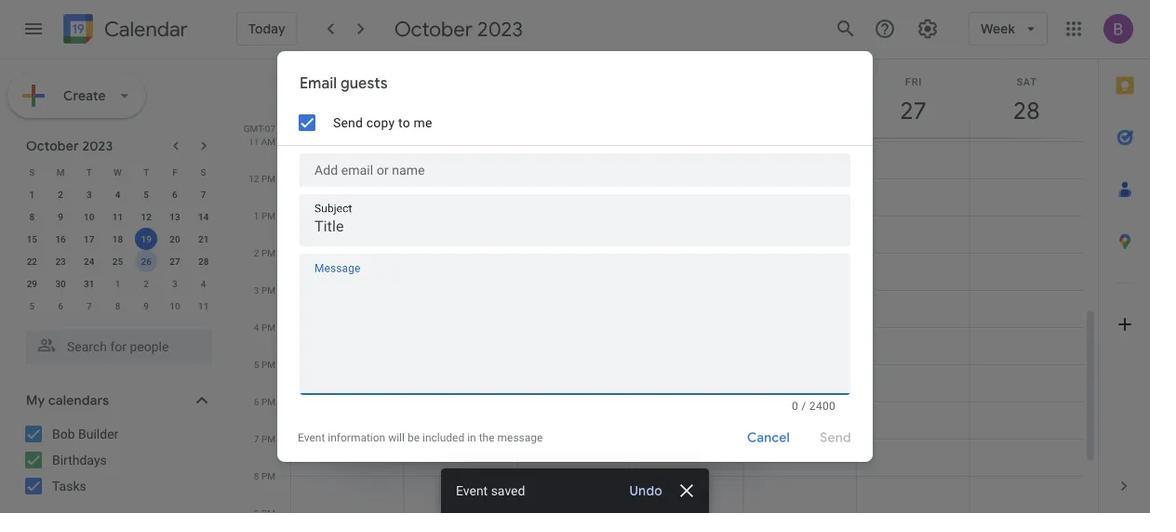 Task type: describe. For each thing, give the bounding box(es) containing it.
3 pm
[[254, 285, 276, 296]]

11 for november 11 element
[[198, 301, 209, 312]]

row group containing 1
[[18, 183, 218, 318]]

6 pm
[[254, 397, 276, 408]]

8 for 8 pm
[[254, 471, 259, 482]]

information
[[328, 432, 386, 445]]

los
[[775, 232, 793, 245]]

main drawer image
[[22, 18, 45, 40]]

20 element
[[164, 228, 186, 250]]

title heading
[[399, 230, 439, 256]]

9 inside november 9 element
[[144, 301, 149, 312]]

1 s from the left
[[29, 167, 35, 178]]

message
[[498, 432, 543, 445]]

november 6 element
[[49, 295, 72, 318]]

0 horizontal spatial 4
[[115, 189, 120, 200]]

row containing 22
[[18, 250, 218, 273]]

22 element
[[21, 250, 43, 273]]

10 for 10 element
[[84, 211, 94, 223]]

4 for november 4 element
[[201, 278, 206, 290]]

0 horizontal spatial october 2023
[[26, 138, 113, 155]]

november 1 element
[[107, 273, 129, 295]]

2 t from the left
[[144, 167, 149, 178]]

saved
[[491, 484, 526, 499]]

15 element
[[21, 228, 43, 250]]

row containing 5
[[18, 295, 218, 318]]

1pm , los angeles
[[747, 232, 837, 245]]

before
[[469, 376, 508, 391]]

8 for november 8 element
[[115, 301, 120, 312]]

0 horizontal spatial 8
[[29, 211, 35, 223]]

calendar element
[[60, 10, 188, 51]]

11 for 11 element
[[112, 211, 123, 223]]

today
[[249, 20, 286, 37]]

0 / 2400
[[792, 400, 836, 413]]

thursday,
[[399, 259, 457, 275]]

pm for 12 pm
[[262, 173, 276, 184]]

event for event information will be included in the message
[[298, 432, 325, 445]]

october inside title thursday, october 26
[[460, 259, 507, 275]]

12 for 12
[[141, 211, 152, 223]]

11 for 11 am
[[249, 136, 259, 147]]

2 s from the left
[[201, 167, 206, 178]]

title thursday, october 26
[[399, 230, 526, 275]]

11 element
[[107, 206, 129, 228]]

w
[[114, 167, 122, 178]]

cancel
[[748, 430, 790, 447]]

tasks
[[52, 479, 86, 494]]

pm for 8 pm
[[262, 471, 276, 482]]

minutes
[[418, 376, 466, 391]]

1 pm
[[254, 210, 276, 222]]

19, today element
[[135, 228, 158, 250]]

cancel button
[[739, 416, 799, 461]]

0 vertical spatial 5
[[144, 189, 149, 200]]

21 element
[[192, 228, 215, 250]]

0 vertical spatial 9
[[58, 211, 63, 223]]

none text field inside email guests dialog
[[315, 214, 836, 240]]

event for event saved
[[456, 484, 488, 499]]

5 for november 5 element
[[29, 301, 35, 312]]

23 element
[[49, 250, 72, 273]]

november 2 element
[[135, 273, 158, 295]]

5 pm
[[254, 359, 276, 371]]

title
[[399, 230, 439, 256]]

in
[[468, 432, 476, 445]]

26 inside title thursday, october 26
[[511, 259, 526, 275]]

row containing 1
[[18, 183, 218, 206]]

my calendars
[[26, 393, 109, 410]]

2 for november 2 element
[[144, 278, 149, 290]]

me
[[414, 115, 433, 130]]

2 for 2 pm
[[254, 248, 259, 259]]

angeles
[[796, 232, 837, 245]]

27
[[170, 256, 180, 267]]

1 vertical spatial october
[[26, 138, 79, 155]]

13
[[170, 211, 180, 223]]

23
[[55, 256, 66, 267]]

november 9 element
[[135, 295, 158, 318]]

11 am
[[249, 136, 276, 147]]

19
[[141, 234, 152, 245]]

07
[[265, 123, 276, 134]]

3 for november 3 element
[[172, 278, 178, 290]]

26 cell
[[132, 250, 161, 273]]

pm for 7 pm
[[262, 434, 276, 445]]

6 for 6 pm
[[254, 397, 259, 408]]

calendars
[[48, 393, 109, 410]]

m
[[57, 167, 65, 178]]

22
[[27, 256, 37, 267]]

7 pm
[[254, 434, 276, 445]]

pm for 6 pm
[[262, 397, 276, 408]]

calendar heading
[[101, 16, 188, 42]]

24 element
[[78, 250, 100, 273]]

29
[[27, 278, 37, 290]]

pm for 3 pm
[[262, 285, 276, 296]]

pm for 2 pm
[[262, 248, 276, 259]]

birthdays
[[52, 453, 107, 468]]

0
[[792, 400, 799, 413]]

november 8 element
[[107, 295, 129, 318]]

1pm for 1pm , los angeles
[[747, 232, 770, 245]]

17 element
[[78, 228, 100, 250]]

today button
[[237, 12, 298, 46]]

my calendars button
[[4, 386, 231, 416]]

28 element
[[192, 250, 215, 273]]

12 element
[[135, 206, 158, 228]]

15
[[27, 234, 37, 245]]

my calendars list
[[4, 420, 231, 502]]

30 for 30
[[55, 278, 66, 290]]

26 inside cell
[[141, 256, 152, 267]]



Task type: locate. For each thing, give the bounding box(es) containing it.
pm up 2 pm
[[262, 210, 276, 222]]

28
[[198, 256, 209, 267]]

7 down 31 'element' at the left
[[87, 301, 92, 312]]

1 vertical spatial october 2023
[[26, 138, 113, 155]]

0 horizontal spatial 1pm
[[747, 232, 770, 245]]

4 down 3 pm
[[254, 322, 259, 333]]

0 vertical spatial 10
[[84, 211, 94, 223]]

2 vertical spatial 1
[[115, 278, 120, 290]]

row containing s
[[18, 161, 218, 183]]

3
[[87, 189, 92, 200], [172, 278, 178, 290], [254, 285, 259, 296]]

1 horizontal spatial 1pm
[[798, 232, 820, 245]]

1 vertical spatial 30
[[399, 376, 414, 391]]

2 horizontal spatial 11
[[249, 136, 259, 147]]

2 down '1 pm'
[[254, 248, 259, 259]]

Add email or name text field
[[315, 154, 836, 187]]

11 down gmt-
[[249, 136, 259, 147]]

3 up 10 element
[[87, 189, 92, 200]]

november 7 element
[[78, 295, 100, 318]]

event saved
[[456, 484, 526, 499]]

pm down 6 pm
[[262, 434, 276, 445]]

5 for 5 pm
[[254, 359, 259, 371]]

0 vertical spatial 4
[[115, 189, 120, 200]]

builder
[[78, 427, 119, 442]]

10 up 17
[[84, 211, 94, 223]]

0 horizontal spatial s
[[29, 167, 35, 178]]

1 horizontal spatial 2023
[[478, 16, 523, 42]]

undo button
[[622, 482, 670, 501]]

send
[[333, 115, 363, 130]]

1 horizontal spatial 10
[[170, 301, 180, 312]]

column header
[[291, 60, 405, 138], [404, 60, 518, 138], [856, 60, 971, 138], [970, 60, 1084, 138], [517, 119, 518, 138], [630, 119, 631, 138], [743, 119, 744, 138]]

7 up 14 element
[[201, 189, 206, 200]]

pm up 7 pm on the left
[[262, 397, 276, 408]]

t left the f
[[144, 167, 149, 178]]

1 horizontal spatial 6
[[172, 189, 178, 200]]

f
[[172, 167, 178, 178]]

0 vertical spatial event
[[298, 432, 325, 445]]

2 horizontal spatial 7
[[254, 434, 259, 445]]

1 vertical spatial 7
[[87, 301, 92, 312]]

8 pm
[[254, 471, 276, 482]]

20
[[170, 234, 180, 245]]

4 pm from the top
[[262, 285, 276, 296]]

30
[[55, 278, 66, 290], [399, 376, 414, 391]]

7 pm from the top
[[262, 397, 276, 408]]

5 up 12 element
[[144, 189, 149, 200]]

4 up 11 element
[[115, 189, 120, 200]]

6 for the november 6 "element"
[[58, 301, 63, 312]]

0 horizontal spatial 1
[[29, 189, 35, 200]]

1 horizontal spatial 30
[[399, 376, 414, 391]]

2 pm from the top
[[262, 210, 276, 222]]

11 down november 4 element
[[198, 301, 209, 312]]

8 down 7 pm on the left
[[254, 471, 259, 482]]

16
[[55, 234, 66, 245]]

pm down 3 pm
[[262, 322, 276, 333]]

12 inside grid
[[249, 173, 259, 184]]

november 3 element
[[164, 273, 186, 295]]

3 row from the top
[[18, 206, 218, 228]]

event left information
[[298, 432, 325, 445]]

13 element
[[164, 206, 186, 228]]

30 for 30 minutes before
[[399, 376, 414, 391]]

0 horizontal spatial 11
[[112, 211, 123, 223]]

1 horizontal spatial 12
[[249, 173, 259, 184]]

7 down 6 pm
[[254, 434, 259, 445]]

3 up 4 pm
[[254, 285, 259, 296]]

26 down 19
[[141, 256, 152, 267]]

1 vertical spatial 2
[[254, 248, 259, 259]]

0 vertical spatial 6
[[172, 189, 178, 200]]

2 horizontal spatial 6
[[254, 397, 259, 408]]

pm up 4 pm
[[262, 285, 276, 296]]

november 4 element
[[192, 273, 215, 295]]

8
[[29, 211, 35, 223], [115, 301, 120, 312], [254, 471, 259, 482]]

30 minutes before
[[399, 376, 508, 391]]

2 vertical spatial 2
[[144, 278, 149, 290]]

18
[[112, 234, 123, 245]]

to
[[399, 115, 410, 130]]

9 down november 2 element
[[144, 301, 149, 312]]

pm for 5 pm
[[262, 359, 276, 371]]

grid containing 1pm
[[238, 60, 1099, 514]]

1 horizontal spatial october 2023
[[395, 16, 523, 42]]

2 vertical spatial 4
[[254, 322, 259, 333]]

2 horizontal spatial 3
[[254, 285, 259, 296]]

row containing 29
[[18, 273, 218, 295]]

31
[[84, 278, 94, 290]]

row
[[18, 161, 218, 183], [18, 183, 218, 206], [18, 206, 218, 228], [18, 228, 218, 250], [18, 250, 218, 273], [18, 273, 218, 295], [18, 295, 218, 318]]

12
[[249, 173, 259, 184], [141, 211, 152, 223]]

1 vertical spatial 6
[[58, 301, 63, 312]]

6 inside grid
[[254, 397, 259, 408]]

row containing 8
[[18, 206, 218, 228]]

2023
[[478, 16, 523, 42], [82, 138, 113, 155]]

10 element
[[78, 206, 100, 228]]

6 inside "element"
[[58, 301, 63, 312]]

7 for 7 pm
[[254, 434, 259, 445]]

1pm inside button
[[798, 232, 820, 245]]

0 horizontal spatial 10
[[84, 211, 94, 223]]

1 for november 1 element
[[115, 278, 120, 290]]

pm
[[262, 173, 276, 184], [262, 210, 276, 222], [262, 248, 276, 259], [262, 285, 276, 296], [262, 322, 276, 333], [262, 359, 276, 371], [262, 397, 276, 408], [262, 434, 276, 445], [262, 471, 276, 482]]

undo
[[630, 483, 663, 500]]

1 vertical spatial 4
[[201, 278, 206, 290]]

november 10 element
[[164, 295, 186, 318]]

tab list
[[1100, 60, 1151, 461]]

november 5 element
[[21, 295, 43, 318]]

0 vertical spatial 30
[[55, 278, 66, 290]]

1 horizontal spatial t
[[144, 167, 149, 178]]

2 horizontal spatial 1
[[254, 210, 259, 222]]

1
[[29, 189, 35, 200], [254, 210, 259, 222], [115, 278, 120, 290]]

0 vertical spatial 11
[[249, 136, 259, 147]]

1 vertical spatial 9
[[144, 301, 149, 312]]

7 row from the top
[[18, 295, 218, 318]]

25 element
[[107, 250, 129, 273]]

3 for 3 pm
[[254, 285, 259, 296]]

27 element
[[164, 250, 186, 273]]

0 horizontal spatial 7
[[87, 301, 92, 312]]

event
[[298, 432, 325, 445], [456, 484, 488, 499]]

/
[[802, 400, 807, 413]]

14 element
[[192, 206, 215, 228]]

14
[[198, 211, 209, 223]]

0 horizontal spatial 12
[[141, 211, 152, 223]]

4 up november 11 element
[[201, 278, 206, 290]]

0 vertical spatial october 2023
[[395, 16, 523, 42]]

1 t from the left
[[86, 167, 92, 178]]

7 inside grid
[[254, 434, 259, 445]]

8 down november 1 element
[[115, 301, 120, 312]]

17
[[84, 234, 94, 245]]

5 up 6 pm
[[254, 359, 259, 371]]

will
[[388, 432, 405, 445]]

6 down 30 element
[[58, 301, 63, 312]]

send copy to me
[[333, 115, 433, 130]]

12 inside october 2023 grid
[[141, 211, 152, 223]]

1 horizontal spatial 1
[[115, 278, 120, 290]]

1 vertical spatial 11
[[112, 211, 123, 223]]

30 inside row
[[55, 278, 66, 290]]

event information will be included in the message
[[298, 432, 543, 445]]

2 down m
[[58, 189, 63, 200]]

email guests dialog
[[277, 51, 873, 463]]

4 for 4 pm
[[254, 322, 259, 333]]

1 vertical spatial 8
[[115, 301, 120, 312]]

1 pm from the top
[[262, 173, 276, 184]]

october
[[395, 16, 473, 42], [26, 138, 79, 155], [460, 259, 507, 275]]

0 vertical spatial 2
[[58, 189, 63, 200]]

19 cell
[[132, 228, 161, 250]]

16 element
[[49, 228, 72, 250]]

october 2023
[[395, 16, 523, 42], [26, 138, 113, 155]]

1pm right the los
[[798, 232, 820, 245]]

5 inside november 5 element
[[29, 301, 35, 312]]

9 up 16 element
[[58, 211, 63, 223]]

9 pm from the top
[[262, 471, 276, 482]]

6
[[172, 189, 178, 200], [58, 301, 63, 312], [254, 397, 259, 408]]

0 horizontal spatial t
[[86, 167, 92, 178]]

7 inside november 7 element
[[87, 301, 92, 312]]

0 horizontal spatial 2
[[58, 189, 63, 200]]

1 horizontal spatial s
[[201, 167, 206, 178]]

2 vertical spatial 7
[[254, 434, 259, 445]]

october 2023 grid
[[18, 161, 218, 318]]

8 up 15 element
[[29, 211, 35, 223]]

1 horizontal spatial event
[[456, 484, 488, 499]]

0 vertical spatial october
[[395, 16, 473, 42]]

gmt-07
[[244, 123, 276, 134]]

2 pm
[[254, 248, 276, 259]]

30 element
[[49, 273, 72, 295]]

event left saved
[[456, 484, 488, 499]]

6 up 13 element
[[172, 189, 178, 200]]

1 inside grid
[[254, 210, 259, 222]]

26
[[141, 256, 152, 267], [511, 259, 526, 275]]

t right m
[[86, 167, 92, 178]]

11 up 18
[[112, 211, 123, 223]]

1 vertical spatial 2023
[[82, 138, 113, 155]]

10
[[84, 211, 94, 223], [170, 301, 180, 312]]

3 down 27 element
[[172, 278, 178, 290]]

1 vertical spatial 10
[[170, 301, 180, 312]]

6 row from the top
[[18, 273, 218, 295]]

26 right thursday,
[[511, 259, 526, 275]]

1 up november 8 element
[[115, 278, 120, 290]]

the
[[479, 432, 495, 445]]

None text field
[[300, 276, 851, 387]]

1 row from the top
[[18, 161, 218, 183]]

0 vertical spatial 7
[[201, 189, 206, 200]]

4 pm
[[254, 322, 276, 333]]

1 horizontal spatial 2
[[144, 278, 149, 290]]

0 horizontal spatial event
[[298, 432, 325, 445]]

gmt-
[[244, 123, 265, 134]]

1 horizontal spatial 4
[[201, 278, 206, 290]]

3 inside november 3 element
[[172, 278, 178, 290]]

8 pm from the top
[[262, 434, 276, 445]]

1 for 1 pm
[[254, 210, 259, 222]]

grid
[[238, 60, 1099, 514]]

2 vertical spatial october
[[460, 259, 507, 275]]

24
[[84, 256, 94, 267]]

t
[[86, 167, 92, 178], [144, 167, 149, 178]]

2 horizontal spatial 8
[[254, 471, 259, 482]]

26 element
[[135, 250, 158, 273]]

guests
[[341, 74, 388, 93]]

1 horizontal spatial 3
[[172, 278, 178, 290]]

2 vertical spatial 5
[[254, 359, 259, 371]]

31 element
[[78, 273, 100, 295]]

2 up november 9 element
[[144, 278, 149, 290]]

my
[[26, 393, 45, 410]]

november 11 element
[[192, 295, 215, 318]]

1 horizontal spatial 9
[[144, 301, 149, 312]]

2 vertical spatial 6
[[254, 397, 259, 408]]

8 inside grid
[[254, 471, 259, 482]]

1 vertical spatial 12
[[141, 211, 152, 223]]

2
[[58, 189, 63, 200], [254, 248, 259, 259], [144, 278, 149, 290]]

bob
[[52, 427, 75, 442]]

1 horizontal spatial 5
[[144, 189, 149, 200]]

0 horizontal spatial 26
[[141, 256, 152, 267]]

1 vertical spatial event
[[456, 484, 488, 499]]

2 1pm from the left
[[798, 232, 820, 245]]

calendar
[[104, 16, 188, 42]]

5
[[144, 189, 149, 200], [29, 301, 35, 312], [254, 359, 259, 371]]

18 element
[[107, 228, 129, 250]]

bob builder
[[52, 427, 119, 442]]

12 down 11 am
[[249, 173, 259, 184]]

30 left the minutes in the bottom of the page
[[399, 376, 414, 391]]

1 up 15 element
[[29, 189, 35, 200]]

s right the f
[[201, 167, 206, 178]]

4
[[115, 189, 120, 200], [201, 278, 206, 290], [254, 322, 259, 333]]

25
[[112, 256, 123, 267]]

0 horizontal spatial 6
[[58, 301, 63, 312]]

2 horizontal spatial 4
[[254, 322, 259, 333]]

7 for november 7 element
[[87, 301, 92, 312]]

1 horizontal spatial 11
[[198, 301, 209, 312]]

3 pm from the top
[[262, 248, 276, 259]]

None search field
[[0, 323, 231, 364]]

included
[[423, 432, 465, 445]]

0 vertical spatial 2023
[[478, 16, 523, 42]]

s
[[29, 167, 35, 178], [201, 167, 206, 178]]

0 horizontal spatial 2023
[[82, 138, 113, 155]]

email guests
[[300, 74, 388, 93]]

0 vertical spatial 1
[[29, 189, 35, 200]]

2 vertical spatial 11
[[198, 301, 209, 312]]

1pm button
[[794, 216, 844, 251]]

0 horizontal spatial 30
[[55, 278, 66, 290]]

0 horizontal spatial 9
[[58, 211, 63, 223]]

10 for november 10 element
[[170, 301, 180, 312]]

1pm
[[747, 232, 770, 245], [798, 232, 820, 245]]

0 horizontal spatial 5
[[29, 301, 35, 312]]

1 vertical spatial 1
[[254, 210, 259, 222]]

5 inside grid
[[254, 359, 259, 371]]

2 vertical spatial 8
[[254, 471, 259, 482]]

0 vertical spatial 12
[[249, 173, 259, 184]]

2 horizontal spatial 5
[[254, 359, 259, 371]]

2 horizontal spatial 2
[[254, 248, 259, 259]]

s left m
[[29, 167, 35, 178]]

9
[[58, 211, 63, 223], [144, 301, 149, 312]]

2 row from the top
[[18, 183, 218, 206]]

event inside email guests dialog
[[298, 432, 325, 445]]

11 inside 11 element
[[112, 211, 123, 223]]

None text field
[[315, 214, 836, 240]]

12 pm
[[249, 173, 276, 184]]

5 row from the top
[[18, 250, 218, 273]]

am
[[261, 136, 276, 147]]

email
[[300, 74, 337, 93]]

12 for 12 pm
[[249, 173, 259, 184]]

5 pm from the top
[[262, 322, 276, 333]]

1 horizontal spatial 8
[[115, 301, 120, 312]]

pm for 4 pm
[[262, 322, 276, 333]]

1 horizontal spatial 26
[[511, 259, 526, 275]]

5 down 29 element
[[29, 301, 35, 312]]

12 up 19
[[141, 211, 152, 223]]

pm down '1 pm'
[[262, 248, 276, 259]]

7
[[201, 189, 206, 200], [87, 301, 92, 312], [254, 434, 259, 445]]

1 horizontal spatial 7
[[201, 189, 206, 200]]

6 pm from the top
[[262, 359, 276, 371]]

1pm for 1pm
[[798, 232, 820, 245]]

30 down 23
[[55, 278, 66, 290]]

1 1pm from the left
[[747, 232, 770, 245]]

pm for 1 pm
[[262, 210, 276, 222]]

pm down 7 pm on the left
[[262, 471, 276, 482]]

,
[[770, 232, 772, 245]]

row containing 15
[[18, 228, 218, 250]]

21
[[198, 234, 209, 245]]

4 row from the top
[[18, 228, 218, 250]]

11 inside november 11 element
[[198, 301, 209, 312]]

2400
[[810, 400, 836, 413]]

0 horizontal spatial 3
[[87, 189, 92, 200]]

0 vertical spatial 8
[[29, 211, 35, 223]]

6 up 7 pm on the left
[[254, 397, 259, 408]]

1 down 12 pm
[[254, 210, 259, 222]]

1pm left the los
[[747, 232, 770, 245]]

row group
[[18, 183, 218, 318]]

be
[[408, 432, 420, 445]]

10 down november 3 element
[[170, 301, 180, 312]]

copy
[[367, 115, 395, 130]]

pm up 6 pm
[[262, 359, 276, 371]]

1 vertical spatial 5
[[29, 301, 35, 312]]

pm down am
[[262, 173, 276, 184]]

29 element
[[21, 273, 43, 295]]



Task type: vqa. For each thing, say whether or not it's contained in the screenshot.


